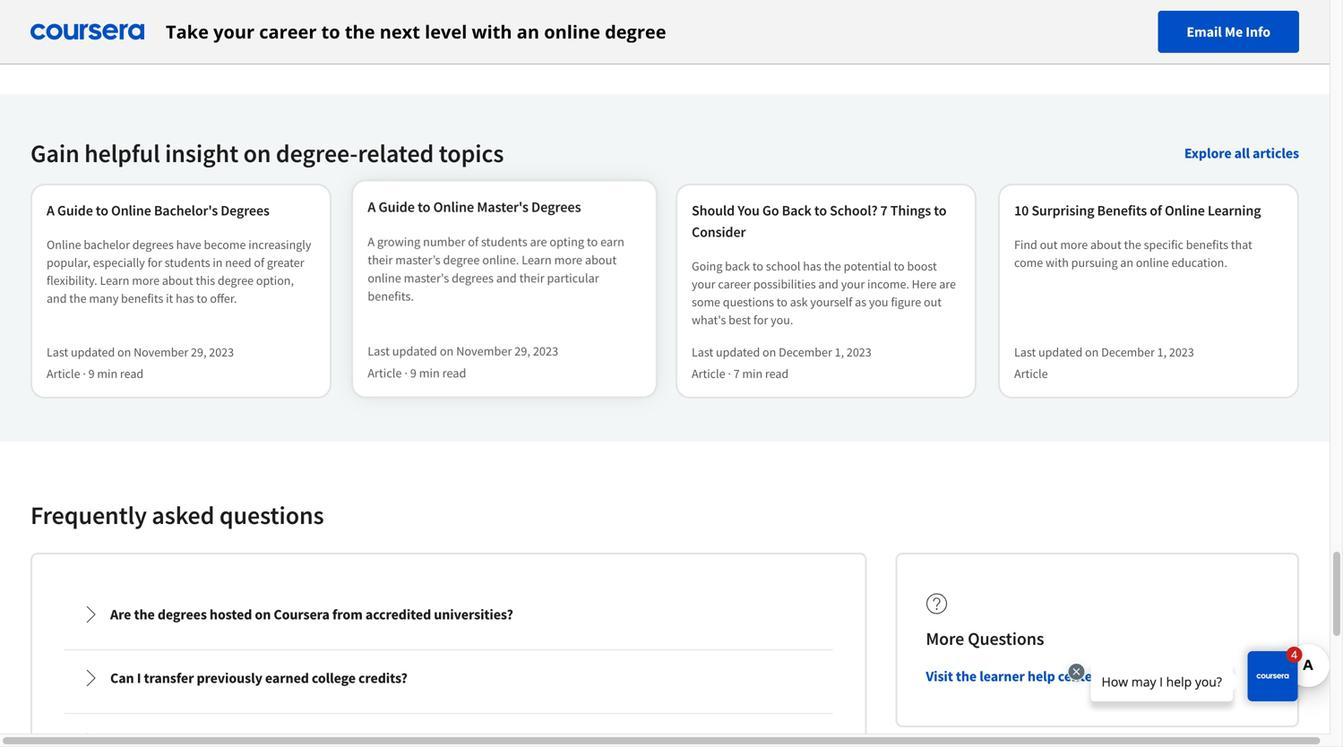 Task type: describe. For each thing, give the bounding box(es) containing it.
last updated on december 1, 2023 article · 7 min read
[[692, 344, 872, 382]]

become
[[204, 237, 246, 253]]

surprising
[[1032, 202, 1095, 220]]

email me info button
[[1158, 11, 1300, 53]]

from
[[332, 606, 363, 624]]

go
[[763, 202, 779, 220]]

info
[[1246, 23, 1271, 41]]

should you go back to school? 7 things to consider link
[[692, 200, 961, 243]]

degrees for universities?
[[158, 606, 207, 624]]

helpful
[[84, 138, 160, 169]]

should
[[692, 202, 735, 220]]

to up income. in the top of the page
[[894, 258, 905, 274]]

updated for a guide to online bachelor's degrees
[[71, 344, 115, 360]]

updated for a guide to online master's degrees
[[392, 343, 437, 359]]

can i transfer previously earned college credits? button
[[67, 653, 830, 704]]

december for back
[[779, 344, 833, 360]]

last updated on november 29, 2023 article · 9 min read for bachelor's
[[47, 344, 234, 382]]

online inside a growing number of students are opting to earn their master's degree online. learn more about online master's degrees and their particular benefits.
[[367, 269, 401, 286]]

earn
[[601, 233, 625, 249]]

it
[[166, 290, 173, 307]]

last updated on december 1, 2023 article
[[1015, 344, 1195, 382]]

degrees for for
[[132, 237, 174, 253]]

to inside online bachelor degrees have become increasingly popular, especially for students in need of greater flexibility. learn more about this degree option, and the many benefits it has to offer.
[[197, 290, 208, 307]]

0 vertical spatial their
[[367, 251, 393, 268]]

0 horizontal spatial your
[[213, 19, 255, 44]]

me
[[1225, 23, 1243, 41]]

are the degrees hosted on coursera from accredited universities? button
[[67, 590, 830, 640]]

a for a guide to online master's degrees
[[367, 197, 376, 215]]

pursuing
[[1072, 255, 1118, 271]]

popular,
[[47, 255, 90, 271]]

on for a guide to online master's degrees
[[440, 343, 454, 359]]

flexibility.
[[47, 272, 97, 289]]

affiliate professor of management
[[90, 18, 266, 34]]

number
[[423, 233, 466, 249]]

a for a growing number of students are opting to earn their master's degree online. learn more about online master's degrees and their particular benefits.
[[367, 233, 374, 249]]

increasingly
[[248, 237, 311, 253]]

take
[[166, 19, 209, 44]]

in
[[213, 255, 223, 271]]

of inside online bachelor degrees have become increasingly popular, especially for students in need of greater flexibility. learn more about this degree option, and the many benefits it has to offer.
[[254, 255, 264, 271]]

december for of
[[1102, 344, 1155, 360]]

professor
[[132, 18, 181, 34]]

more
[[926, 628, 965, 650]]

learn inside a growing number of students are opting to earn their master's degree online. learn more about online master's degrees and their particular benefits.
[[522, 251, 552, 268]]

i
[[137, 670, 141, 687]]

back
[[725, 258, 750, 274]]

are inside a growing number of students are opting to earn their master's degree online. learn more about online master's degrees and their particular benefits.
[[530, 233, 548, 249]]

29, for bachelor's
[[191, 344, 207, 360]]

questions
[[968, 628, 1045, 650]]

article for 10 surprising benefits of online learning
[[1015, 366, 1048, 382]]

to right things
[[934, 202, 947, 220]]

need
[[225, 255, 251, 271]]

with inside find out more about the specific benefits that come with pursuing an online education.
[[1046, 255, 1069, 271]]

possibilities
[[754, 276, 816, 292]]

to right 'back' at the right top of page
[[753, 258, 764, 274]]

are inside going back to school has the potential to boost your career possibilities and your income. here are some questions to ask yourself as you figure out what's best for you.
[[940, 276, 956, 292]]

the inside online bachelor degrees have become increasingly popular, especially for students in need of greater flexibility. learn more about this degree option, and the many benefits it has to offer.
[[69, 290, 87, 307]]

you
[[869, 294, 889, 310]]

a guide to online bachelor's degrees
[[47, 202, 270, 220]]

of inside a growing number of students are opting to earn their master's degree online. learn more about online master's degrees and their particular benefits.
[[468, 233, 479, 249]]

level
[[425, 19, 467, 44]]

more questions
[[926, 628, 1045, 650]]

insight
[[165, 138, 238, 169]]

back
[[782, 202, 812, 220]]

take your career to the next level with an online degree
[[166, 19, 666, 44]]

going
[[692, 258, 723, 274]]

degrees for a guide to online bachelor's degrees
[[221, 202, 270, 220]]

explore all articles link
[[1185, 144, 1300, 162]]

online up bachelor at the left of the page
[[111, 202, 151, 220]]

topics
[[439, 138, 504, 169]]

should you go back to school? 7 things to consider
[[692, 202, 947, 241]]

a guide to online bachelor's degrees link
[[47, 200, 316, 221]]

master's
[[477, 197, 529, 215]]

more inside a growing number of students are opting to earn their master's degree online. learn more about online master's degrees and their particular benefits.
[[555, 251, 583, 268]]

boost
[[907, 258, 937, 274]]

explore
[[1185, 144, 1232, 162]]

0 horizontal spatial with
[[472, 19, 512, 44]]

degrees for a guide to online master's degrees
[[532, 197, 582, 215]]

that
[[1231, 237, 1253, 253]]

2 horizontal spatial your
[[841, 276, 865, 292]]

the inside find out more about the specific benefits that come with pursuing an online education.
[[1124, 237, 1142, 253]]

1, for to
[[835, 344, 844, 360]]

next
[[380, 19, 420, 44]]

and inside going back to school has the potential to boost your career possibilities and your income. here are some questions to ask yourself as you figure out what's best for you.
[[819, 276, 839, 292]]

degree-
[[276, 138, 358, 169]]

gain
[[30, 138, 79, 169]]

last for 10 surprising benefits of online learning
[[1015, 344, 1036, 360]]

a guide to online master's degrees link
[[367, 195, 642, 217]]

especially
[[93, 255, 145, 271]]

a guide to online master's degrees
[[367, 197, 582, 215]]

option,
[[256, 272, 294, 289]]

learn inside online bachelor degrees have become increasingly popular, especially for students in need of greater flexibility. learn more about this degree option, and the many benefits it has to offer.
[[100, 272, 129, 289]]

min for a guide to online bachelor's degrees
[[97, 366, 118, 382]]

potential
[[844, 258, 892, 274]]

to left next
[[321, 19, 340, 44]]

the right visit
[[956, 668, 977, 686]]

read for master's
[[442, 365, 467, 381]]

more inside online bachelor degrees have become increasingly popular, especially for students in need of greater flexibility. learn more about this degree option, and the many benefits it has to offer.
[[132, 272, 160, 289]]

specific
[[1144, 237, 1184, 253]]

2023 for master's
[[533, 343, 559, 359]]

last for should you go back to school? 7 things to consider
[[692, 344, 714, 360]]

many
[[89, 290, 119, 307]]

coursera image
[[30, 17, 144, 46]]

a growing number of students are opting to earn their master's degree online. learn more about online master's degrees and their particular benefits.
[[367, 233, 625, 304]]

to left ask
[[777, 294, 788, 310]]

frequently
[[30, 500, 147, 531]]

accredited
[[366, 606, 431, 624]]

affiliate
[[90, 18, 129, 34]]

article for should you go back to school? 7 things to consider
[[692, 366, 726, 382]]

1 horizontal spatial online
[[544, 19, 600, 44]]

the inside dropdown button
[[134, 606, 155, 624]]

benefits
[[1098, 202, 1147, 220]]

about inside a growing number of students are opting to earn their master's degree online. learn more about online master's degrees and their particular benefits.
[[586, 251, 617, 268]]

frequently asked questions element
[[16, 499, 1314, 748]]

1 horizontal spatial their
[[520, 269, 545, 286]]

income.
[[868, 276, 910, 292]]

0 vertical spatial an
[[517, 19, 540, 44]]

particular
[[548, 269, 600, 286]]

degrees inside a growing number of students are opting to earn their master's degree online. learn more about online master's degrees and their particular benefits.
[[452, 269, 494, 286]]

of right professor
[[184, 18, 194, 34]]

you
[[738, 202, 760, 220]]

things
[[891, 202, 931, 220]]

find
[[1015, 237, 1038, 253]]

education.
[[1172, 255, 1228, 271]]

of right benefits
[[1150, 202, 1162, 220]]

online inside find out more about the specific benefits that come with pursuing an online education.
[[1136, 255, 1169, 271]]

online up number
[[433, 197, 474, 215]]

visit the learner help center link
[[926, 668, 1098, 686]]

on for should you go back to school? 7 things to consider
[[763, 344, 776, 360]]

read for to
[[765, 366, 789, 382]]

november for master's
[[456, 343, 512, 359]]

2023 for to
[[847, 344, 872, 360]]

as
[[855, 294, 867, 310]]

hosted
[[210, 606, 252, 624]]

what's
[[692, 312, 726, 328]]

degree inside a growing number of students are opting to earn their master's degree online. learn more about online master's degrees and their particular benefits.
[[443, 251, 480, 268]]

visit
[[926, 668, 953, 686]]

10
[[1015, 202, 1029, 220]]

email
[[1187, 23, 1222, 41]]

are
[[110, 606, 131, 624]]



Task type: locate. For each thing, give the bounding box(es) containing it.
last inside "last updated on december 1, 2023 article · 7 min read"
[[692, 344, 714, 360]]

on for 10 surprising benefits of online learning
[[1085, 344, 1099, 360]]

read inside "last updated on december 1, 2023 article · 7 min read"
[[765, 366, 789, 382]]

0 horizontal spatial benefits
[[121, 290, 163, 307]]

2 horizontal spatial more
[[1061, 237, 1088, 253]]

article inside the last updated on december 1, 2023 article
[[1015, 366, 1048, 382]]

7 inside should you go back to school? 7 things to consider
[[881, 202, 888, 220]]

0 horizontal spatial out
[[924, 294, 942, 310]]

2 horizontal spatial online
[[1136, 255, 1169, 271]]

0 horizontal spatial their
[[367, 251, 393, 268]]

1 vertical spatial an
[[1121, 255, 1134, 271]]

0 horizontal spatial 1,
[[835, 344, 844, 360]]

on
[[243, 138, 271, 169], [440, 343, 454, 359], [117, 344, 131, 360], [763, 344, 776, 360], [1085, 344, 1099, 360], [255, 606, 271, 624]]

min
[[419, 365, 440, 381], [97, 366, 118, 382], [743, 366, 763, 382]]

0 horizontal spatial guide
[[57, 202, 93, 220]]

guide inside 'a guide to online bachelor's degrees' link
[[57, 202, 93, 220]]

learn down opting
[[522, 251, 552, 268]]

1 horizontal spatial 9
[[410, 365, 417, 381]]

· for a guide to online master's degrees
[[404, 365, 408, 381]]

the right the are
[[134, 606, 155, 624]]

for inside online bachelor degrees have become increasingly popular, especially for students in need of greater flexibility. learn more about this degree option, and the many benefits it has to offer.
[[148, 255, 162, 271]]

november down it
[[134, 344, 188, 360]]

1 vertical spatial learn
[[100, 272, 129, 289]]

updated inside "last updated on december 1, 2023 article · 7 min read"
[[716, 344, 760, 360]]

10 surprising benefits of online learning
[[1015, 202, 1262, 220]]

collapsed list
[[61, 584, 837, 748]]

1 horizontal spatial december
[[1102, 344, 1155, 360]]

1 horizontal spatial guide
[[378, 197, 415, 215]]

earned
[[265, 670, 309, 687]]

2 1, from the left
[[1158, 344, 1167, 360]]

2023 for online
[[1170, 344, 1195, 360]]

december inside "last updated on december 1, 2023 article · 7 min read"
[[779, 344, 833, 360]]

· for should you go back to school? 7 things to consider
[[728, 366, 731, 382]]

questions up the 'best'
[[723, 294, 774, 310]]

college
[[312, 670, 356, 687]]

0 vertical spatial degree
[[605, 19, 666, 44]]

7 inside "last updated on december 1, 2023 article · 7 min read"
[[734, 366, 740, 382]]

offer.
[[210, 290, 237, 307]]

more
[[1061, 237, 1088, 253], [555, 251, 583, 268], [132, 272, 160, 289]]

for right the 'best'
[[754, 312, 768, 328]]

the left next
[[345, 19, 375, 44]]

last updated on november 29, 2023 article · 9 min read
[[367, 343, 559, 381], [47, 344, 234, 382]]

1 vertical spatial 7
[[734, 366, 740, 382]]

to left earn
[[588, 233, 599, 249]]

a inside a guide to online master's degrees link
[[367, 197, 376, 215]]

last inside the last updated on december 1, 2023 article
[[1015, 344, 1036, 360]]

0 horizontal spatial degrees
[[221, 202, 270, 220]]

0 vertical spatial benefits
[[1186, 237, 1229, 253]]

career inside going back to school has the potential to boost your career possibilities and your income. here are some questions to ask yourself as you figure out what's best for you.
[[718, 276, 751, 292]]

7 down the 'best'
[[734, 366, 740, 382]]

to up number
[[418, 197, 431, 215]]

related
[[358, 138, 434, 169]]

degree down number
[[443, 251, 480, 268]]

the left potential
[[824, 258, 842, 274]]

out right find
[[1040, 237, 1058, 253]]

a for a guide to online bachelor's degrees
[[47, 202, 55, 220]]

1 horizontal spatial are
[[940, 276, 956, 292]]

1 vertical spatial for
[[754, 312, 768, 328]]

degrees up become
[[221, 202, 270, 220]]

updated for should you go back to school? 7 things to consider
[[716, 344, 760, 360]]

1 horizontal spatial last updated on november 29, 2023 article · 9 min read
[[367, 343, 559, 381]]

2023 inside the last updated on december 1, 2023 article
[[1170, 344, 1195, 360]]

0 vertical spatial for
[[148, 255, 162, 271]]

1 vertical spatial degrees
[[452, 269, 494, 286]]

more down opting
[[555, 251, 583, 268]]

guide
[[378, 197, 415, 215], [57, 202, 93, 220]]

1 vertical spatial has
[[176, 290, 194, 307]]

figure
[[891, 294, 922, 310]]

come
[[1015, 255, 1044, 271]]

min for should you go back to school? 7 things to consider
[[743, 366, 763, 382]]

2 vertical spatial degrees
[[158, 606, 207, 624]]

an left the 'titular'
[[517, 19, 540, 44]]

degrees left hosted
[[158, 606, 207, 624]]

about up pursuing
[[1091, 237, 1122, 253]]

0 horizontal spatial last updated on november 29, 2023 article · 9 min read
[[47, 344, 234, 382]]

0 horizontal spatial questions
[[219, 500, 324, 531]]

of right need
[[254, 255, 264, 271]]

1 horizontal spatial degrees
[[532, 197, 582, 215]]

0 horizontal spatial about
[[162, 272, 193, 289]]

1 horizontal spatial min
[[419, 365, 440, 381]]

1 1, from the left
[[835, 344, 844, 360]]

this
[[196, 272, 215, 289]]

guide for a guide to online bachelor's degrees
[[57, 202, 93, 220]]

0 vertical spatial with
[[472, 19, 512, 44]]

0 horizontal spatial 7
[[734, 366, 740, 382]]

management
[[197, 18, 266, 34]]

0 horizontal spatial degree
[[218, 272, 254, 289]]

the down flexibility.
[[69, 290, 87, 307]]

29, down the 'this'
[[191, 344, 207, 360]]

going back to school has the potential to boost your career possibilities and your income. here are some questions to ask yourself as you figure out what's best for you.
[[692, 258, 956, 328]]

online.
[[483, 251, 520, 268]]

1 horizontal spatial students
[[481, 233, 528, 249]]

students inside online bachelor degrees have become increasingly popular, especially for students in need of greater flexibility. learn more about this degree option, and the many benefits it has to offer.
[[165, 255, 210, 271]]

best
[[729, 312, 751, 328]]

their down growing
[[367, 251, 393, 268]]

learning
[[1208, 202, 1262, 220]]

0 horizontal spatial min
[[97, 366, 118, 382]]

yourself
[[811, 294, 853, 310]]

last for a guide to online master's degrees
[[367, 343, 390, 359]]

and up yourself
[[819, 276, 839, 292]]

an inside find out more about the specific benefits that come with pursuing an online education.
[[1121, 255, 1134, 271]]

explore all articles
[[1185, 144, 1300, 162]]

with right come
[[1046, 255, 1069, 271]]

students
[[481, 233, 528, 249], [165, 255, 210, 271]]

1 vertical spatial questions
[[219, 500, 324, 531]]

0 vertical spatial questions
[[723, 294, 774, 310]]

1 december from the left
[[779, 344, 833, 360]]

has inside online bachelor degrees have become increasingly popular, especially for students in need of greater flexibility. learn more about this degree option, and the many benefits it has to offer.
[[176, 290, 194, 307]]

has right it
[[176, 290, 194, 307]]

guide inside a guide to online master's degrees link
[[378, 197, 415, 215]]

1 horizontal spatial your
[[692, 276, 716, 292]]

with right level
[[472, 19, 512, 44]]

email me info
[[1187, 23, 1271, 41]]

out
[[1040, 237, 1058, 253], [924, 294, 942, 310]]

are left opting
[[530, 233, 548, 249]]

school
[[766, 258, 801, 274]]

benefits left it
[[121, 290, 163, 307]]

1 vertical spatial their
[[520, 269, 545, 286]]

0 horizontal spatial ·
[[83, 366, 86, 382]]

greater
[[267, 255, 304, 271]]

1 vertical spatial with
[[1046, 255, 1069, 271]]

2 vertical spatial degree
[[218, 272, 254, 289]]

bachelor's
[[154, 202, 218, 220]]

learn down especially at the left
[[100, 272, 129, 289]]

1 horizontal spatial more
[[555, 251, 583, 268]]

2 horizontal spatial ·
[[728, 366, 731, 382]]

degrees up opting
[[532, 197, 582, 215]]

min inside "last updated on december 1, 2023 article · 7 min read"
[[743, 366, 763, 382]]

last updated on november 29, 2023 article · 9 min read for master's
[[367, 343, 559, 381]]

a down "related"
[[367, 197, 376, 215]]

1, for online
[[1158, 344, 1167, 360]]

read for bachelor's
[[120, 366, 144, 382]]

1 horizontal spatial 7
[[881, 202, 888, 220]]

credits?
[[359, 670, 408, 687]]

on for a guide to online bachelor's degrees
[[117, 344, 131, 360]]

2 horizontal spatial read
[[765, 366, 789, 382]]

0 vertical spatial are
[[530, 233, 548, 249]]

1 horizontal spatial out
[[1040, 237, 1058, 253]]

out inside find out more about the specific benefits that come with pursuing an online education.
[[1040, 237, 1058, 253]]

benefits inside find out more about the specific benefits that come with pursuing an online education.
[[1186, 237, 1229, 253]]

opting
[[550, 233, 585, 249]]

your up some
[[692, 276, 716, 292]]

students up online.
[[481, 233, 528, 249]]

0 vertical spatial out
[[1040, 237, 1058, 253]]

0 horizontal spatial has
[[176, 290, 194, 307]]

gain helpful insight on degree-related topics
[[30, 138, 504, 169]]

your up as
[[841, 276, 865, 292]]

benefits inside online bachelor degrees have become increasingly popular, especially for students in need of greater flexibility. learn more about this degree option, and the many benefits it has to offer.
[[121, 290, 163, 307]]

has inside going back to school has the potential to boost your career possibilities and your income. here are some questions to ask yourself as you figure out what's best for you.
[[803, 258, 822, 274]]

7 left things
[[881, 202, 888, 220]]

are right here
[[940, 276, 956, 292]]

december inside the last updated on december 1, 2023 article
[[1102, 344, 1155, 360]]

1 vertical spatial out
[[924, 294, 942, 310]]

0 horizontal spatial more
[[132, 272, 160, 289]]

1 horizontal spatial degree
[[443, 251, 480, 268]]

and down online.
[[497, 269, 517, 286]]

2023 for bachelor's
[[209, 344, 234, 360]]

1, inside "last updated on december 1, 2023 article · 7 min read"
[[835, 344, 844, 360]]

0 vertical spatial degrees
[[132, 237, 174, 253]]

the
[[345, 19, 375, 44], [1124, 237, 1142, 253], [824, 258, 842, 274], [69, 290, 87, 307], [134, 606, 155, 624], [956, 668, 977, 686]]

to
[[321, 19, 340, 44], [418, 197, 431, 215], [96, 202, 108, 220], [815, 202, 827, 220], [934, 202, 947, 220], [588, 233, 599, 249], [753, 258, 764, 274], [894, 258, 905, 274], [197, 290, 208, 307], [777, 294, 788, 310]]

online inside online bachelor degrees have become increasingly popular, especially for students in need of greater flexibility. learn more about this degree option, and the many benefits it has to offer.
[[47, 237, 81, 253]]

a inside 'a guide to online bachelor's degrees' link
[[47, 202, 55, 220]]

a left growing
[[367, 233, 374, 249]]

10 surprising benefits of online learning link
[[1015, 200, 1284, 221]]

out down here
[[924, 294, 942, 310]]

29,
[[515, 343, 531, 359], [191, 344, 207, 360]]

degree inside online bachelor degrees have become increasingly popular, especially for students in need of greater flexibility. learn more about this degree option, and the many benefits it has to offer.
[[218, 272, 254, 289]]

1 horizontal spatial benefits
[[1186, 237, 1229, 253]]

about
[[1091, 237, 1122, 253], [586, 251, 617, 268], [162, 272, 193, 289]]

guide for a guide to online master's degrees
[[378, 197, 415, 215]]

on inside dropdown button
[[255, 606, 271, 624]]

degrees
[[132, 237, 174, 253], [452, 269, 494, 286], [158, 606, 207, 624]]

about inside find out more about the specific benefits that come with pursuing an online education.
[[1091, 237, 1122, 253]]

and inside a growing number of students are opting to earn their master's degree online. learn more about online master's degrees and their particular benefits.
[[497, 269, 517, 286]]

and inside online bachelor degrees have become increasingly popular, especially for students in need of greater flexibility. learn more about this degree option, and the many benefits it has to offer.
[[47, 290, 67, 307]]

can i transfer previously earned college credits?
[[110, 670, 408, 687]]

to up bachelor at the left of the page
[[96, 202, 108, 220]]

for right especially at the left
[[148, 255, 162, 271]]

0 horizontal spatial are
[[530, 233, 548, 249]]

on inside the last updated on december 1, 2023 article
[[1085, 344, 1099, 360]]

has right the "school"
[[803, 258, 822, 274]]

· inside "last updated on december 1, 2023 article · 7 min read"
[[728, 366, 731, 382]]

an right pursuing
[[1121, 255, 1134, 271]]

benefits.
[[367, 288, 414, 304]]

0 horizontal spatial for
[[148, 255, 162, 271]]

0 horizontal spatial read
[[120, 366, 144, 382]]

0 horizontal spatial november
[[134, 344, 188, 360]]

out inside going back to school has the potential to boost your career possibilities and your income. here are some questions to ask yourself as you figure out what's best for you.
[[924, 294, 942, 310]]

to inside a growing number of students are opting to earn their master's degree online. learn more about online master's degrees and their particular benefits.
[[588, 233, 599, 249]]

their left particular
[[520, 269, 545, 286]]

1 vertical spatial degree
[[443, 251, 480, 268]]

online up popular,
[[47, 237, 81, 253]]

1 horizontal spatial read
[[442, 365, 467, 381]]

november down a growing number of students are opting to earn their master's degree online. learn more about online master's degrees and their particular benefits.
[[456, 343, 512, 359]]

· for a guide to online bachelor's degrees
[[83, 366, 86, 382]]

1 vertical spatial are
[[940, 276, 956, 292]]

9 for a guide to online master's degrees
[[410, 365, 417, 381]]

for
[[148, 255, 162, 271], [754, 312, 768, 328]]

min for a guide to online master's degrees
[[419, 365, 440, 381]]

2023
[[533, 343, 559, 359], [209, 344, 234, 360], [847, 344, 872, 360], [1170, 344, 1195, 360]]

guide up bachelor at the left of the page
[[57, 202, 93, 220]]

degree right the 'titular'
[[605, 19, 666, 44]]

9 down many
[[88, 366, 95, 382]]

2 horizontal spatial and
[[819, 276, 839, 292]]

article
[[367, 365, 402, 381], [47, 366, 80, 382], [692, 366, 726, 382], [1015, 366, 1048, 382]]

29, down a growing number of students are opting to earn their master's degree online. learn more about online master's degrees and their particular benefits.
[[515, 343, 531, 359]]

transfer
[[144, 670, 194, 687]]

and
[[497, 269, 517, 286], [819, 276, 839, 292], [47, 290, 67, 307]]

online up specific
[[1165, 202, 1205, 220]]

article for a guide to online bachelor's degrees
[[47, 366, 80, 382]]

to right "back"
[[815, 202, 827, 220]]

0 vertical spatial students
[[481, 233, 528, 249]]

to down the 'this'
[[197, 290, 208, 307]]

updated for 10 surprising benefits of online learning
[[1039, 344, 1083, 360]]

more inside find out more about the specific benefits that come with pursuing an online education.
[[1061, 237, 1088, 253]]

article for a guide to online master's degrees
[[367, 365, 402, 381]]

1 horizontal spatial questions
[[723, 294, 774, 310]]

previously
[[197, 670, 262, 687]]

degrees down a guide to online bachelor's degrees
[[132, 237, 174, 253]]

master's
[[404, 269, 449, 286]]

about up it
[[162, 272, 193, 289]]

1 vertical spatial students
[[165, 255, 210, 271]]

0 horizontal spatial online
[[367, 269, 401, 286]]

consider
[[692, 223, 746, 241]]

0 horizontal spatial 29,
[[191, 344, 207, 360]]

benefits
[[1186, 237, 1229, 253], [121, 290, 163, 307]]

of
[[184, 18, 194, 34], [1150, 202, 1162, 220], [468, 233, 479, 249], [254, 255, 264, 271]]

questions right asked
[[219, 500, 324, 531]]

1 horizontal spatial learn
[[522, 251, 552, 268]]

a up popular,
[[47, 202, 55, 220]]

degrees inside dropdown button
[[158, 606, 207, 624]]

degree down need
[[218, 272, 254, 289]]

1, inside the last updated on december 1, 2023 article
[[1158, 344, 1167, 360]]

about inside online bachelor degrees have become increasingly popular, especially for students in need of greater flexibility. learn more about this degree option, and the many benefits it has to offer.
[[162, 272, 193, 289]]

2 december from the left
[[1102, 344, 1155, 360]]

2 horizontal spatial min
[[743, 366, 763, 382]]

on inside "last updated on december 1, 2023 article · 7 min read"
[[763, 344, 776, 360]]

0 vertical spatial has
[[803, 258, 822, 274]]

1 horizontal spatial for
[[754, 312, 768, 328]]

0 horizontal spatial students
[[165, 255, 210, 271]]

have
[[176, 237, 201, 253]]

1 horizontal spatial about
[[586, 251, 617, 268]]

more down especially at the left
[[132, 272, 160, 289]]

a inside a growing number of students are opting to earn their master's degree online. learn more about online master's degrees and their particular benefits.
[[367, 233, 374, 249]]

frequently asked questions
[[30, 500, 324, 531]]

of right number
[[468, 233, 479, 249]]

0 horizontal spatial learn
[[100, 272, 129, 289]]

asked
[[152, 500, 215, 531]]

find out more about the specific benefits that come with pursuing an online education.
[[1015, 237, 1253, 271]]

updated inside the last updated on december 1, 2023 article
[[1039, 344, 1083, 360]]

29, for master's
[[515, 343, 531, 359]]

1 horizontal spatial and
[[497, 269, 517, 286]]

1 horizontal spatial ·
[[404, 365, 408, 381]]

0 horizontal spatial and
[[47, 290, 67, 307]]

the left specific
[[1124, 237, 1142, 253]]

degrees inside 'a guide to online bachelor's degrees' link
[[221, 202, 270, 220]]

1 horizontal spatial career
[[718, 276, 751, 292]]

9 for a guide to online bachelor's degrees
[[88, 366, 95, 382]]

0 horizontal spatial career
[[259, 19, 317, 44]]

1 horizontal spatial 29,
[[515, 343, 531, 359]]

0 horizontal spatial 9
[[88, 366, 95, 382]]

profesora
[[517, 18, 568, 34]]

your right take
[[213, 19, 255, 44]]

can
[[110, 670, 134, 687]]

more up pursuing
[[1061, 237, 1088, 253]]

questions inside going back to school has the potential to boost your career possibilities and your income. here are some questions to ask yourself as you figure out what's best for you.
[[723, 294, 774, 310]]

and down flexibility.
[[47, 290, 67, 307]]

0 vertical spatial learn
[[522, 251, 552, 268]]

profesora titular
[[517, 18, 603, 34]]

0 horizontal spatial december
[[779, 344, 833, 360]]

students down have
[[165, 255, 210, 271]]

ask
[[790, 294, 808, 310]]

1 horizontal spatial has
[[803, 258, 822, 274]]

here
[[912, 276, 937, 292]]

online bachelor degrees have become increasingly popular, especially for students in need of greater flexibility. learn more about this degree option, and the many benefits it has to offer.
[[47, 237, 311, 307]]

their
[[367, 251, 393, 268], [520, 269, 545, 286]]

coursera
[[274, 606, 330, 624]]

degrees down online.
[[452, 269, 494, 286]]

2 horizontal spatial degree
[[605, 19, 666, 44]]

1 horizontal spatial november
[[456, 343, 512, 359]]

about down earn
[[586, 251, 617, 268]]

for inside going back to school has the potential to boost your career possibilities and your income. here are some questions to ask yourself as you figure out what's best for you.
[[754, 312, 768, 328]]

0 vertical spatial 7
[[881, 202, 888, 220]]

1 vertical spatial career
[[718, 276, 751, 292]]

november for bachelor's
[[134, 344, 188, 360]]

article inside "last updated on december 1, 2023 article · 7 min read"
[[692, 366, 726, 382]]

0 vertical spatial career
[[259, 19, 317, 44]]

guide up growing
[[378, 197, 415, 215]]

titular
[[570, 18, 603, 34]]

degrees inside online bachelor degrees have become increasingly popular, especially for students in need of greater flexibility. learn more about this degree option, and the many benefits it has to offer.
[[132, 237, 174, 253]]

students inside a growing number of students are opting to earn their master's degree online. learn more about online master's degrees and their particular benefits.
[[481, 233, 528, 249]]

school?
[[830, 202, 878, 220]]

bachelor
[[84, 237, 130, 253]]

benefits up education.
[[1186, 237, 1229, 253]]

9 down benefits. on the left top of the page
[[410, 365, 417, 381]]

learner
[[980, 668, 1025, 686]]

1 vertical spatial benefits
[[121, 290, 163, 307]]

2023 inside "last updated on december 1, 2023 article · 7 min read"
[[847, 344, 872, 360]]

1 horizontal spatial an
[[1121, 255, 1134, 271]]

last for a guide to online bachelor's degrees
[[47, 344, 68, 360]]

1 horizontal spatial 1,
[[1158, 344, 1167, 360]]

center
[[1058, 668, 1098, 686]]

7
[[881, 202, 888, 220], [734, 366, 740, 382]]

the inside going back to school has the potential to boost your career possibilities and your income. here are some questions to ask yourself as you figure out what's best for you.
[[824, 258, 842, 274]]

1 horizontal spatial with
[[1046, 255, 1069, 271]]

degrees inside a guide to online master's degrees link
[[532, 197, 582, 215]]

universities?
[[434, 606, 513, 624]]

0 horizontal spatial an
[[517, 19, 540, 44]]



Task type: vqa. For each thing, say whether or not it's contained in the screenshot.
Coursera Plus "image"
no



